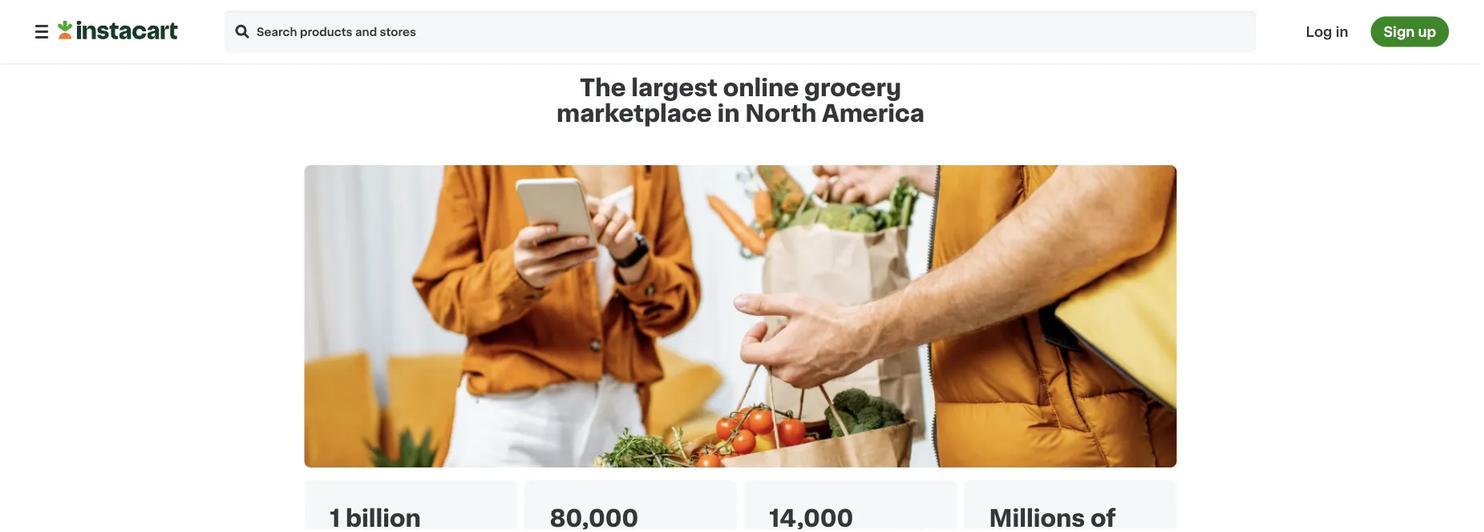 Task type: describe. For each thing, give the bounding box(es) containing it.
1
[[330, 507, 340, 530]]

sign
[[1384, 25, 1415, 39]]

1 billion
[[330, 507, 442, 530]]

north
[[746, 102, 817, 125]]

log in
[[1307, 25, 1349, 39]]

america
[[822, 102, 925, 125]]

log in button
[[1302, 16, 1354, 47]]

in inside the largest online grocery marketplace in north america
[[718, 102, 740, 125]]

grocery
[[805, 77, 902, 99]]

marketplace
[[557, 102, 712, 125]]

80,000
[[550, 507, 639, 530]]

largest
[[632, 77, 718, 99]]



Task type: locate. For each thing, give the bounding box(es) containing it.
up
[[1419, 25, 1437, 39]]

log
[[1307, 25, 1333, 39]]

instacart home image
[[58, 20, 178, 40]]

0 vertical spatial in
[[1336, 25, 1349, 39]]

in down "online"
[[718, 102, 740, 125]]

None search field
[[223, 9, 1258, 54]]

14,000
[[770, 507, 854, 530]]

of
[[1091, 507, 1116, 530]]

sign up button
[[1371, 16, 1450, 47]]

in inside button
[[1336, 25, 1349, 39]]

in right log
[[1336, 25, 1349, 39]]

online
[[723, 77, 799, 99]]

1 horizontal spatial in
[[1336, 25, 1349, 39]]

1 vertical spatial in
[[718, 102, 740, 125]]

sign up
[[1384, 25, 1437, 39]]

0 horizontal spatial in
[[718, 102, 740, 125]]

millions
[[990, 507, 1086, 530]]

Search field
[[223, 9, 1258, 54]]

billion
[[346, 507, 421, 530]]

open main menu image
[[32, 22, 51, 41]]

in
[[1336, 25, 1349, 39], [718, 102, 740, 125]]

millions of
[[990, 507, 1116, 530]]

the
[[580, 77, 626, 99]]

the largest online grocery marketplace in north america
[[557, 77, 925, 125]]



Task type: vqa. For each thing, say whether or not it's contained in the screenshot.
America
yes



